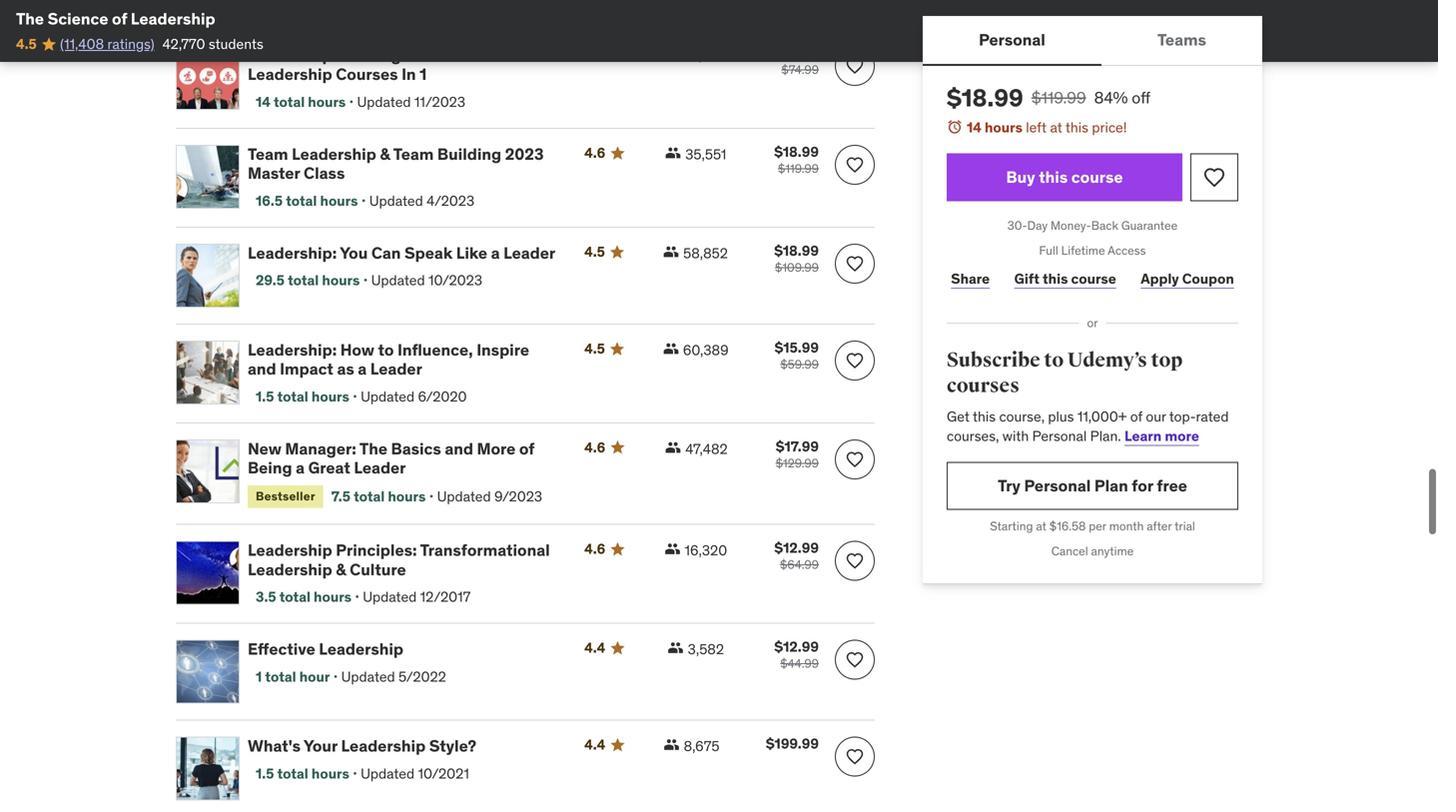 Task type: locate. For each thing, give the bounding box(es) containing it.
leadership & management skills: 13 leadership courses in 1 link
[[248, 45, 561, 85]]

updated 6/2020
[[361, 387, 467, 405]]

total up master
[[274, 93, 305, 111]]

wishlist image right "$109.99" at the top of page
[[845, 254, 865, 274]]

& inside leadership principles: transformational leadership & culture
[[336, 559, 346, 580]]

$12.99 right 11,169
[[775, 44, 819, 62]]

wishlist image
[[845, 155, 865, 175], [845, 254, 865, 274], [845, 351, 865, 371], [845, 551, 865, 571]]

personal up $18.99 $119.99 84% off
[[979, 29, 1046, 50]]

1 vertical spatial leader
[[370, 359, 422, 379]]

this right buy
[[1039, 167, 1068, 187]]

4.6 for leadership principles: transformational leadership & culture
[[585, 540, 606, 558]]

to
[[378, 340, 394, 360], [1044, 348, 1064, 373]]

the science of leadership
[[16, 8, 215, 29]]

total right 7.5
[[354, 488, 385, 506]]

leadership: left as
[[248, 340, 337, 360]]

leader up the updated 6/2020
[[370, 359, 422, 379]]

new manager: the basics and more of being a great leader link
[[248, 438, 561, 478]]

and left more
[[445, 438, 474, 459]]

1 $12.99 from the top
[[775, 44, 819, 62]]

wishlist image right $18.99 $119.99
[[845, 155, 865, 175]]

and
[[248, 359, 276, 379], [445, 438, 474, 459]]

management
[[350, 45, 450, 65]]

leader
[[504, 243, 556, 263], [370, 359, 422, 379], [354, 458, 406, 478]]

the left science
[[16, 8, 44, 29]]

0 horizontal spatial to
[[378, 340, 394, 360]]

2 wishlist image from the top
[[845, 254, 865, 274]]

new manager: the basics and more of being a great leader
[[248, 438, 535, 478]]

1 1.5 total hours from the top
[[256, 387, 350, 405]]

$119.99 up 14 hours left at this price!
[[1032, 87, 1087, 108]]

0 horizontal spatial 1
[[256, 668, 262, 686]]

trial
[[1175, 519, 1196, 534]]

updated 11/2023
[[357, 93, 466, 111]]

gift this course
[[1015, 270, 1117, 288]]

1 vertical spatial at
[[1036, 519, 1047, 534]]

this inside get this course, plus 11,000+ of our top-rated courses, with personal plan.
[[973, 407, 996, 425]]

$12.99 down $64.99
[[775, 638, 819, 656]]

total down impact
[[277, 387, 309, 405]]

wishlist image
[[845, 56, 865, 76], [1203, 165, 1227, 189], [845, 449, 865, 469], [845, 650, 865, 670], [845, 747, 865, 767]]

lifetime
[[1062, 243, 1106, 258]]

the left the basics
[[360, 438, 388, 459]]

$18.99 up alarm icon on the top right
[[947, 83, 1024, 113]]

& inside team leadership & team building 2023 master class
[[380, 144, 390, 164]]

buy this course
[[1007, 167, 1124, 187]]

xsmall image left 8,675
[[664, 737, 680, 753]]

2 vertical spatial of
[[519, 438, 535, 459]]

at
[[1051, 118, 1063, 136], [1036, 519, 1047, 534]]

1 vertical spatial $12.99
[[775, 539, 819, 557]]

science
[[48, 8, 108, 29]]

0 vertical spatial &
[[336, 45, 346, 65]]

this inside button
[[1039, 167, 1068, 187]]

xsmall image for building
[[666, 145, 682, 161]]

xsmall image left 35,551
[[666, 145, 682, 161]]

14 for 14 total hours
[[256, 93, 271, 111]]

1 leadership: from the top
[[248, 243, 337, 263]]

0 vertical spatial xsmall image
[[666, 439, 682, 455]]

1 course from the top
[[1072, 167, 1124, 187]]

course
[[1072, 167, 1124, 187], [1072, 270, 1117, 288]]

you
[[340, 243, 368, 263]]

course,
[[1000, 407, 1045, 425]]

$12.99 $74.99
[[775, 44, 819, 77]]

1 vertical spatial &
[[380, 144, 390, 164]]

1 vertical spatial of
[[1131, 407, 1143, 425]]

influence,
[[398, 340, 473, 360]]

1 total hour
[[256, 668, 330, 686]]

$18.99 down $74.99
[[775, 143, 819, 161]]

1 vertical spatial leadership:
[[248, 340, 337, 360]]

teams
[[1158, 29, 1207, 50]]

1 horizontal spatial team
[[393, 144, 434, 164]]

3 wishlist image from the top
[[845, 351, 865, 371]]

1
[[420, 64, 427, 85], [256, 668, 262, 686]]

1 vertical spatial 4.4
[[585, 736, 606, 754]]

1.5 up new at the bottom left of the page
[[256, 387, 274, 405]]

in
[[402, 64, 416, 85]]

leadership: up 29.5 total hours
[[248, 243, 337, 263]]

hours down your
[[312, 765, 350, 783]]

$119.99
[[1032, 87, 1087, 108], [778, 161, 819, 176]]

11,000+
[[1078, 407, 1127, 425]]

hours down class
[[320, 192, 358, 210]]

2 4.6 from the top
[[585, 438, 606, 456]]

teams button
[[1102, 16, 1263, 64]]

at right left
[[1051, 118, 1063, 136]]

2 $12.99 from the top
[[775, 539, 819, 557]]

this
[[1066, 118, 1089, 136], [1039, 167, 1068, 187], [1043, 270, 1068, 288], [973, 407, 996, 425]]

updated 12/2017
[[363, 588, 471, 606]]

1 down effective
[[256, 668, 262, 686]]

updated down courses
[[357, 93, 411, 111]]

total right 16.5
[[286, 192, 317, 210]]

10/2021
[[418, 765, 469, 783]]

0 horizontal spatial and
[[248, 359, 276, 379]]

xsmall image left the "60,389"
[[663, 341, 679, 357]]

0 horizontal spatial a
[[296, 458, 305, 478]]

$18.99 right 58,852
[[775, 242, 819, 260]]

&
[[336, 45, 346, 65], [380, 144, 390, 164], [336, 559, 346, 580]]

course down lifetime
[[1072, 270, 1117, 288]]

4.6 for team leadership & team building 2023 master class
[[585, 144, 606, 162]]

7.5
[[331, 488, 351, 506]]

month
[[1110, 519, 1144, 534]]

day
[[1028, 218, 1048, 233]]

effective leadership
[[248, 639, 404, 660]]

1 vertical spatial xsmall image
[[665, 541, 681, 557]]

5/2022
[[399, 668, 446, 686]]

4.5 for leadership: you can speak like a leader
[[585, 243, 605, 261]]

course for gift this course
[[1072, 270, 1117, 288]]

transformational
[[420, 540, 550, 561]]

$199.99
[[766, 735, 819, 753]]

2 leadership: from the top
[[248, 340, 337, 360]]

total for leadership: you can speak like a leader
[[288, 271, 319, 289]]

total down effective
[[265, 668, 296, 686]]

courses
[[947, 374, 1020, 398]]

updated for can
[[371, 271, 425, 289]]

course for buy this course
[[1072, 167, 1124, 187]]

a right as
[[358, 359, 367, 379]]

1.5
[[256, 387, 274, 405], [256, 765, 274, 783]]

11/2023
[[415, 93, 466, 111]]

share
[[951, 270, 990, 288]]

xsmall image for leadership principles: transformational leadership & culture
[[665, 541, 681, 557]]

0 vertical spatial 14
[[256, 93, 271, 111]]

xsmall image for 13
[[668, 46, 684, 62]]

1 vertical spatial 14
[[967, 118, 982, 136]]

xsmall image left 47,482
[[666, 439, 682, 455]]

2 vertical spatial 4.6
[[585, 540, 606, 558]]

$12.99 for management
[[775, 44, 819, 62]]

wishlist image for leadership principles: transformational leadership & culture
[[845, 551, 865, 571]]

and left impact
[[248, 359, 276, 379]]

0 vertical spatial leadership:
[[248, 243, 337, 263]]

xsmall image
[[668, 46, 684, 62], [666, 145, 682, 161], [664, 244, 680, 260], [663, 341, 679, 357], [668, 640, 684, 656]]

total right 3.5
[[279, 588, 311, 606]]

hours down as
[[312, 387, 350, 405]]

14
[[256, 93, 271, 111], [967, 118, 982, 136]]

leader inside leadership: how to influence, inspire and impact as a leader
[[370, 359, 422, 379]]

or
[[1088, 315, 1099, 331]]

1 team from the left
[[248, 144, 288, 164]]

1.5 down what's on the bottom of page
[[256, 765, 274, 783]]

0 vertical spatial 4.4
[[585, 639, 606, 657]]

1 vertical spatial 1.5 total hours
[[256, 765, 350, 783]]

2 course from the top
[[1072, 270, 1117, 288]]

0 vertical spatial course
[[1072, 167, 1124, 187]]

team up updated 4/2023
[[393, 144, 434, 164]]

hours for team leadership & team building 2023 master class
[[320, 192, 358, 210]]

0 vertical spatial and
[[248, 359, 276, 379]]

2 vertical spatial xsmall image
[[664, 737, 680, 753]]

a
[[491, 243, 500, 263], [358, 359, 367, 379], [296, 458, 305, 478]]

xsmall image for inspire
[[663, 341, 679, 357]]

1 4.4 from the top
[[585, 639, 606, 657]]

wishlist image for skills:
[[845, 56, 865, 76]]

manager:
[[285, 438, 357, 459]]

get
[[947, 407, 970, 425]]

2 horizontal spatial of
[[1131, 407, 1143, 425]]

0 vertical spatial $18.99
[[947, 83, 1024, 113]]

2 vertical spatial a
[[296, 458, 305, 478]]

0 horizontal spatial $119.99
[[778, 161, 819, 176]]

hours down new manager: the basics and more of being a great leader link
[[388, 488, 426, 506]]

leadership: inside leadership: how to influence, inspire and impact as a leader
[[248, 340, 337, 360]]

to inside leadership: how to influence, inspire and impact as a leader
[[378, 340, 394, 360]]

students
[[209, 35, 264, 53]]

2 4.4 from the top
[[585, 736, 606, 754]]

total
[[274, 93, 305, 111], [286, 192, 317, 210], [288, 271, 319, 289], [277, 387, 309, 405], [354, 488, 385, 506], [279, 588, 311, 606], [265, 668, 296, 686], [277, 765, 309, 783]]

1 vertical spatial personal
[[1033, 427, 1087, 445]]

1 vertical spatial 1.5
[[256, 765, 274, 783]]

0 horizontal spatial team
[[248, 144, 288, 164]]

to right how at left top
[[378, 340, 394, 360]]

wishlist image right $64.99
[[845, 551, 865, 571]]

1 1.5 from the top
[[256, 387, 274, 405]]

apply coupon
[[1141, 270, 1235, 288]]

class
[[304, 163, 345, 183]]

2 vertical spatial $12.99
[[775, 638, 819, 656]]

new
[[248, 438, 282, 459]]

a inside new manager: the basics and more of being a great leader
[[296, 458, 305, 478]]

0 vertical spatial $12.99
[[775, 44, 819, 62]]

xsmall image left 11,169
[[668, 46, 684, 62]]

team leadership & team building 2023 master class
[[248, 144, 544, 183]]

team
[[248, 144, 288, 164], [393, 144, 434, 164]]

updated down leadership: how to influence, inspire and impact as a leader
[[361, 387, 415, 405]]

4.5 for leadership: how to influence, inspire and impact as a leader
[[585, 340, 605, 358]]

1 horizontal spatial a
[[358, 359, 367, 379]]

of right more
[[519, 438, 535, 459]]

4 wishlist image from the top
[[845, 551, 865, 571]]

29.5 total hours
[[256, 271, 360, 289]]

1 vertical spatial 4.6
[[585, 438, 606, 456]]

& left management
[[336, 45, 346, 65]]

buy this course button
[[947, 153, 1183, 201]]

$18.99 for $18.99 $119.99
[[775, 143, 819, 161]]

2 vertical spatial &
[[336, 559, 346, 580]]

total right 29.5
[[288, 271, 319, 289]]

a left great
[[296, 458, 305, 478]]

and inside leadership: how to influence, inspire and impact as a leader
[[248, 359, 276, 379]]

leadership: for leadership: you can speak like a leader
[[248, 243, 337, 263]]

1 horizontal spatial $119.99
[[1032, 87, 1087, 108]]

2 1.5 total hours from the top
[[256, 765, 350, 783]]

of up ratings)
[[112, 8, 127, 29]]

1.5 for what's your leadership style?
[[256, 765, 274, 783]]

total down what's on the bottom of page
[[277, 765, 309, 783]]

hours down you
[[322, 271, 360, 289]]

leader up 7.5 total hours
[[354, 458, 406, 478]]

of left our
[[1131, 407, 1143, 425]]

0 vertical spatial $119.99
[[1032, 87, 1087, 108]]

0 vertical spatial personal
[[979, 29, 1046, 50]]

personal inside get this course, plus 11,000+ of our top-rated courses, with personal plan.
[[1033, 427, 1087, 445]]

$12.99 down $129.99
[[775, 539, 819, 557]]

wishlist image for leadership: how to influence, inspire and impact as a leader
[[845, 351, 865, 371]]

total for leadership & management skills: 13 leadership courses in 1
[[274, 93, 305, 111]]

$119.99 up $18.99 $109.99
[[778, 161, 819, 176]]

personal inside try personal plan for free link
[[1025, 475, 1091, 496]]

2 vertical spatial $18.99
[[775, 242, 819, 260]]

1 4.6 from the top
[[585, 144, 606, 162]]

$119.99 inside $18.99 $119.99 84% off
[[1032, 87, 1087, 108]]

1 right in
[[420, 64, 427, 85]]

1 horizontal spatial of
[[519, 438, 535, 459]]

2 team from the left
[[393, 144, 434, 164]]

updated for leadership
[[361, 765, 415, 783]]

1 vertical spatial $18.99
[[775, 143, 819, 161]]

effective
[[248, 639, 315, 660]]

wishlist image right $59.99 on the right top of the page
[[845, 351, 865, 371]]

1 vertical spatial a
[[358, 359, 367, 379]]

at left $16.58
[[1036, 519, 1047, 534]]

xsmall image
[[666, 439, 682, 455], [665, 541, 681, 557], [664, 737, 680, 753]]

1 vertical spatial $119.99
[[778, 161, 819, 176]]

3.5 total hours
[[256, 588, 352, 606]]

style?
[[429, 736, 477, 756]]

hours
[[308, 93, 346, 111], [985, 118, 1023, 136], [320, 192, 358, 210], [322, 271, 360, 289], [312, 387, 350, 405], [388, 488, 426, 506], [314, 588, 352, 606], [312, 765, 350, 783]]

alarm image
[[947, 119, 963, 135]]

the inside new manager: the basics and more of being a great leader
[[360, 438, 388, 459]]

a right like
[[491, 243, 500, 263]]

personal down plus
[[1033, 427, 1087, 445]]

0 vertical spatial 1.5 total hours
[[256, 387, 350, 405]]

0 vertical spatial 1
[[420, 64, 427, 85]]

1.5 total hours for leadership:
[[256, 387, 350, 405]]

updated down what's your leadership style? link
[[361, 765, 415, 783]]

1 horizontal spatial and
[[445, 438, 474, 459]]

wishlist image for team leadership & team building 2023 master class
[[845, 155, 865, 175]]

1 vertical spatial course
[[1072, 270, 1117, 288]]

being
[[248, 458, 292, 478]]

0 horizontal spatial of
[[112, 8, 127, 29]]

wishlist image for style?
[[845, 747, 865, 767]]

2 horizontal spatial a
[[491, 243, 500, 263]]

$44.99
[[781, 656, 819, 672]]

0 vertical spatial at
[[1051, 118, 1063, 136]]

1 vertical spatial and
[[445, 438, 474, 459]]

1 vertical spatial the
[[360, 438, 388, 459]]

leader right like
[[504, 243, 556, 263]]

$17.99 $129.99
[[776, 437, 819, 471]]

courses
[[336, 64, 398, 85]]

to left udemy's
[[1044, 348, 1064, 373]]

xsmall image left 58,852
[[664, 244, 680, 260]]

0 vertical spatial the
[[16, 8, 44, 29]]

this right gift
[[1043, 270, 1068, 288]]

personal up $16.58
[[1025, 475, 1091, 496]]

course inside button
[[1072, 167, 1124, 187]]

1.5 total hours down impact
[[256, 387, 350, 405]]

2 vertical spatial personal
[[1025, 475, 1091, 496]]

13
[[504, 45, 521, 65]]

$17.99
[[776, 437, 819, 455]]

1 wishlist image from the top
[[845, 155, 865, 175]]

0 vertical spatial 1.5
[[256, 387, 274, 405]]

0 horizontal spatial at
[[1036, 519, 1047, 534]]

leadership inside team leadership & team building 2023 master class
[[292, 144, 377, 164]]

1 horizontal spatial to
[[1044, 348, 1064, 373]]

& left culture
[[336, 559, 346, 580]]

30-day money-back guarantee full lifetime access
[[1008, 218, 1178, 258]]

team leadership & team building 2023 master class link
[[248, 144, 561, 183]]

3 4.6 from the top
[[585, 540, 606, 558]]

2 vertical spatial leader
[[354, 458, 406, 478]]

updated 10/2023
[[371, 271, 483, 289]]

updated down leadership: you can speak like a leader
[[371, 271, 425, 289]]

updated down culture
[[363, 588, 417, 606]]

course up back
[[1072, 167, 1124, 187]]

xsmall image left the 16,320
[[665, 541, 681, 557]]

this for gift
[[1043, 270, 1068, 288]]

14 right alarm icon on the top right
[[967, 118, 982, 136]]

$119.99 inside $18.99 $119.99
[[778, 161, 819, 176]]

2 1.5 from the top
[[256, 765, 274, 783]]

14 down the students
[[256, 93, 271, 111]]

0 vertical spatial a
[[491, 243, 500, 263]]

& down updated 11/2023
[[380, 144, 390, 164]]

plus
[[1048, 407, 1075, 425]]

team up 16.5
[[248, 144, 288, 164]]

tab list
[[923, 16, 1263, 66]]

1 horizontal spatial the
[[360, 438, 388, 459]]

hours for leadership & management skills: 13 leadership courses in 1
[[308, 93, 346, 111]]

1.5 total hours down your
[[256, 765, 350, 783]]

30-
[[1008, 218, 1028, 233]]

a inside leadership: how to influence, inspire and impact as a leader
[[358, 359, 367, 379]]

8,675
[[684, 737, 720, 755]]

top-
[[1170, 407, 1197, 425]]

1 horizontal spatial 1
[[420, 64, 427, 85]]

hours up effective leadership
[[314, 588, 352, 606]]

1 horizontal spatial 14
[[967, 118, 982, 136]]

updated down team leadership & team building 2023 master class
[[369, 192, 423, 210]]

0 vertical spatial 4.6
[[585, 144, 606, 162]]

3 $12.99 from the top
[[775, 638, 819, 656]]

0 horizontal spatial 14
[[256, 93, 271, 111]]

29.5
[[256, 271, 285, 289]]

42,770 students
[[162, 35, 264, 53]]

hours down courses
[[308, 93, 346, 111]]

can
[[372, 243, 401, 263]]

this up courses,
[[973, 407, 996, 425]]

off
[[1132, 87, 1151, 108]]



Task type: describe. For each thing, give the bounding box(es) containing it.
1.5 for leadership: how to influence, inspire and impact as a leader
[[256, 387, 274, 405]]

16.5
[[256, 192, 283, 210]]

11,169
[[688, 46, 724, 64]]

total for leadership: how to influence, inspire and impact as a leader
[[277, 387, 309, 405]]

leadership: for leadership: how to influence, inspire and impact as a leader
[[248, 340, 337, 360]]

updated for to
[[361, 387, 415, 405]]

access
[[1108, 243, 1146, 258]]

total for effective leadership
[[265, 668, 296, 686]]

our
[[1146, 407, 1167, 425]]

leadership: how to influence, inspire and impact as a leader link
[[248, 340, 561, 379]]

4/2023
[[427, 192, 475, 210]]

hour
[[299, 668, 330, 686]]

updated for transformational
[[363, 588, 417, 606]]

of inside get this course, plus 11,000+ of our top-rated courses, with personal plan.
[[1131, 407, 1143, 425]]

a for basics
[[296, 458, 305, 478]]

culture
[[350, 559, 406, 580]]

47,482
[[686, 440, 728, 458]]

$74.99
[[782, 62, 819, 77]]

7.5 total hours
[[331, 488, 426, 506]]

udemy's
[[1068, 348, 1148, 373]]

16.5 total hours
[[256, 192, 358, 210]]

what's
[[248, 736, 301, 756]]

impact
[[280, 359, 334, 379]]

1 vertical spatial 1
[[256, 668, 262, 686]]

35,551
[[686, 145, 727, 163]]

full
[[1040, 243, 1059, 258]]

ratings)
[[107, 35, 154, 53]]

updated 10/2021
[[361, 765, 469, 783]]

anytime
[[1092, 543, 1134, 559]]

1 inside leadership & management skills: 13 leadership courses in 1
[[420, 64, 427, 85]]

16,320
[[685, 542, 728, 560]]

14 for 14 hours left at this price!
[[967, 118, 982, 136]]

starting
[[990, 519, 1034, 534]]

principles:
[[336, 540, 417, 561]]

starting at $16.58 per month after trial cancel anytime
[[990, 519, 1196, 559]]

for
[[1132, 475, 1154, 496]]

60,389
[[683, 341, 729, 359]]

4.6 for new manager: the basics and more of being a great leader
[[585, 438, 606, 456]]

inspire
[[477, 340, 530, 360]]

updated 4/2023
[[369, 192, 475, 210]]

great
[[308, 458, 350, 478]]

basics
[[391, 438, 441, 459]]

buy
[[1007, 167, 1036, 187]]

wishlist image for leadership: you can speak like a leader
[[845, 254, 865, 274]]

updated left 9/2023
[[437, 488, 491, 506]]

how
[[340, 340, 375, 360]]

10/2023
[[429, 271, 483, 289]]

total for team leadership & team building 2023 master class
[[286, 192, 317, 210]]

more
[[1165, 427, 1200, 445]]

84%
[[1095, 87, 1128, 108]]

$12.99 for transformational
[[775, 539, 819, 557]]

updated for management
[[357, 93, 411, 111]]

subscribe
[[947, 348, 1041, 373]]

leader inside new manager: the basics and more of being a great leader
[[354, 458, 406, 478]]

leadership & management skills: 13 leadership courses in 1
[[248, 45, 521, 85]]

6/2020
[[418, 387, 467, 405]]

at inside the starting at $16.58 per month after trial cancel anytime
[[1036, 519, 1047, 534]]

hours for what's your leadership style?
[[312, 765, 350, 783]]

back
[[1092, 218, 1119, 233]]

updated 5/2022
[[341, 668, 446, 686]]

share button
[[947, 259, 995, 299]]

total for what's your leadership style?
[[277, 765, 309, 783]]

your
[[304, 736, 338, 756]]

xsmall image left 3,582
[[668, 640, 684, 656]]

$18.99 $119.99
[[775, 143, 819, 176]]

subscribe to udemy's top courses
[[947, 348, 1183, 398]]

& inside leadership & management skills: 13 leadership courses in 1
[[336, 45, 346, 65]]

$18.99 for $18.99 $109.99
[[775, 242, 819, 260]]

$119.99 for $18.99 $119.99 84% off
[[1032, 87, 1087, 108]]

12/2017
[[420, 588, 471, 606]]

4.4 for effective leadership
[[585, 639, 606, 657]]

4.5 for leadership & management skills: 13 leadership courses in 1
[[585, 45, 605, 63]]

$119.99 for $18.99 $119.99
[[778, 161, 819, 176]]

apply coupon button
[[1137, 259, 1239, 299]]

leadership: how to influence, inspire and impact as a leader
[[248, 340, 530, 379]]

with
[[1003, 427, 1029, 445]]

left
[[1026, 118, 1047, 136]]

updated for &
[[369, 192, 423, 210]]

as
[[337, 359, 354, 379]]

plan.
[[1091, 427, 1122, 445]]

plan
[[1095, 475, 1129, 496]]

more
[[477, 438, 516, 459]]

1 horizontal spatial at
[[1051, 118, 1063, 136]]

of inside new manager: the basics and more of being a great leader
[[519, 438, 535, 459]]

try personal plan for free link
[[947, 462, 1239, 510]]

gift this course link
[[1011, 259, 1121, 299]]

money-
[[1051, 218, 1092, 233]]

3,582
[[688, 641, 724, 659]]

xsmall image for like
[[664, 244, 680, 260]]

$18.99 for $18.99 $119.99 84% off
[[947, 83, 1024, 113]]

0 horizontal spatial the
[[16, 8, 44, 29]]

0 vertical spatial of
[[112, 8, 127, 29]]

1.5 total hours for what's
[[256, 765, 350, 783]]

like
[[456, 243, 488, 263]]

0 vertical spatial leader
[[504, 243, 556, 263]]

a for influence,
[[358, 359, 367, 379]]

xsmall image for what's your leadership style?
[[664, 737, 680, 753]]

tab list containing personal
[[923, 16, 1263, 66]]

this for buy
[[1039, 167, 1068, 187]]

leadership principles: transformational leadership & culture
[[248, 540, 550, 580]]

learn
[[1125, 427, 1162, 445]]

hours left left
[[985, 118, 1023, 136]]

hours for leadership: you can speak like a leader
[[322, 271, 360, 289]]

leadership: you can speak like a leader link
[[248, 243, 561, 263]]

after
[[1147, 519, 1172, 534]]

and inside new manager: the basics and more of being a great leader
[[445, 438, 474, 459]]

leadership principles: transformational leadership & culture link
[[248, 540, 561, 580]]

coupon
[[1183, 270, 1235, 288]]

4.4 for what's your leadership style?
[[585, 736, 606, 754]]

$12.99 $64.99
[[775, 539, 819, 573]]

$18.99 $119.99 84% off
[[947, 83, 1151, 113]]

wishlist image for basics
[[845, 449, 865, 469]]

leadership: you can speak like a leader
[[248, 243, 556, 263]]

xsmall image for new manager: the basics and more of being a great leader
[[666, 439, 682, 455]]

courses,
[[947, 427, 1000, 445]]

to inside subscribe to udemy's top courses
[[1044, 348, 1064, 373]]

personal button
[[923, 16, 1102, 64]]

updated down effective leadership link
[[341, 668, 395, 686]]

$109.99
[[775, 260, 819, 275]]

2023
[[505, 144, 544, 164]]

this left price!
[[1066, 118, 1089, 136]]

$18.99 $109.99
[[775, 242, 819, 275]]

hours for leadership: how to influence, inspire and impact as a leader
[[312, 387, 350, 405]]

personal inside personal 'button'
[[979, 29, 1046, 50]]

hours for leadership principles: transformational leadership & culture
[[314, 588, 352, 606]]

total for leadership principles: transformational leadership & culture
[[279, 588, 311, 606]]

this for get
[[973, 407, 996, 425]]



Task type: vqa. For each thing, say whether or not it's contained in the screenshot.
Search for anything TEXT FIELD
no



